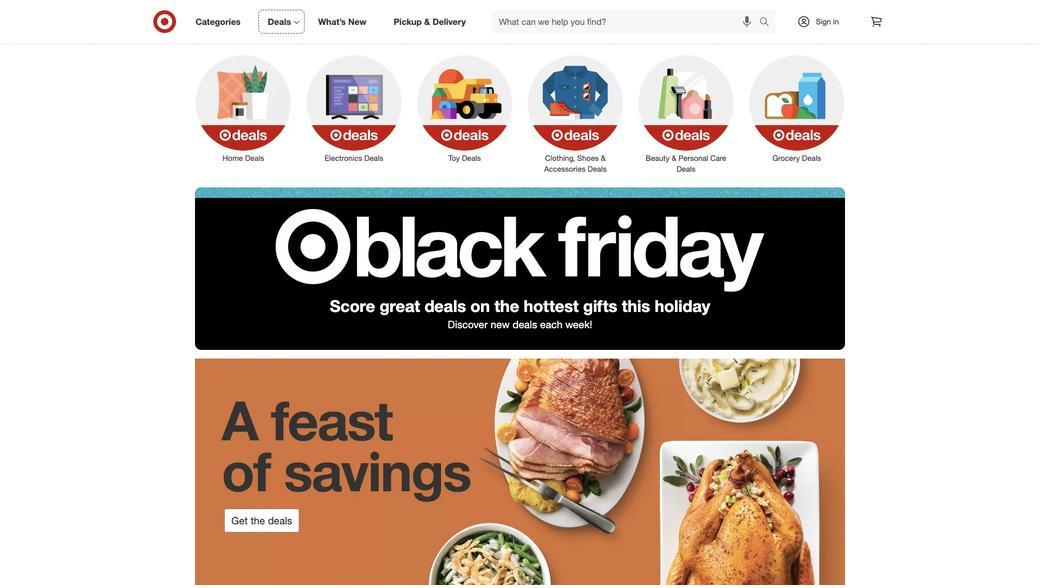 Task type: locate. For each thing, give the bounding box(es) containing it.
gifts
[[584, 296, 618, 316]]

care
[[711, 153, 727, 163]]

home deals link
[[188, 53, 299, 164]]

deals link
[[259, 10, 305, 34]]

& right pickup
[[424, 16, 430, 27]]

deals up discover
[[425, 296, 466, 316]]

1 horizontal spatial &
[[601, 153, 606, 163]]

0 vertical spatial deals
[[425, 296, 466, 316]]

deals
[[268, 16, 291, 27], [245, 153, 264, 163], [365, 153, 384, 163], [462, 153, 481, 163], [803, 153, 822, 163], [588, 164, 607, 174], [677, 164, 696, 174]]

personal
[[679, 153, 709, 163]]

get the deals button
[[224, 509, 299, 533]]

target black friday image
[[195, 188, 846, 350]]

get the deals
[[231, 515, 292, 527]]

1 horizontal spatial the
[[495, 296, 520, 316]]

&
[[424, 16, 430, 27], [601, 153, 606, 163], [672, 153, 677, 163]]

0 horizontal spatial &
[[424, 16, 430, 27]]

this
[[622, 296, 651, 316]]

0 horizontal spatial the
[[251, 515, 265, 527]]

score great deals on the hottest gifts this holiday discover new deals each week!
[[330, 296, 711, 331]]

1 vertical spatial the
[[251, 515, 265, 527]]

categories
[[196, 16, 241, 27]]

holiday
[[655, 296, 711, 316]]

deals right the "get"
[[268, 515, 292, 527]]

each
[[540, 319, 563, 331]]

& inside beauty & personal care deals
[[672, 153, 677, 163]]

a feast of savings image
[[195, 359, 846, 585]]

sign
[[816, 17, 832, 26]]

score
[[330, 296, 375, 316]]

home deals
[[223, 153, 264, 163]]

deals for great
[[425, 296, 466, 316]]

the inside score great deals on the hottest gifts this holiday discover new deals each week!
[[495, 296, 520, 316]]

deals down shoes
[[588, 164, 607, 174]]

2 horizontal spatial deals
[[513, 319, 538, 331]]

on
[[471, 296, 490, 316]]

get the deals link
[[195, 359, 846, 585]]

electronics deals
[[325, 153, 384, 163]]

deals
[[425, 296, 466, 316], [513, 319, 538, 331], [268, 515, 292, 527]]

grocery deals link
[[742, 53, 853, 164]]

the
[[495, 296, 520, 316], [251, 515, 265, 527]]

deals right new
[[513, 319, 538, 331]]

2 vertical spatial deals
[[268, 515, 292, 527]]

the inside button
[[251, 515, 265, 527]]

deals right grocery on the right
[[803, 153, 822, 163]]

deals right electronics on the left
[[365, 153, 384, 163]]

& right shoes
[[601, 153, 606, 163]]

the up new
[[495, 296, 520, 316]]

& inside clothing, shoes & accessories deals
[[601, 153, 606, 163]]

2 horizontal spatial &
[[672, 153, 677, 163]]

deals right "home"
[[245, 153, 264, 163]]

search
[[755, 17, 781, 28]]

& for beauty
[[672, 153, 677, 163]]

the right the "get"
[[251, 515, 265, 527]]

deals right toy
[[462, 153, 481, 163]]

electronics
[[325, 153, 362, 163]]

deals inside button
[[268, 515, 292, 527]]

0 horizontal spatial deals
[[268, 515, 292, 527]]

get
[[231, 515, 248, 527]]

what's new
[[318, 16, 367, 27]]

clothing, shoes & accessories deals link
[[520, 53, 631, 175]]

0 vertical spatial the
[[495, 296, 520, 316]]

& right beauty at the top of page
[[672, 153, 677, 163]]

1 horizontal spatial deals
[[425, 296, 466, 316]]

deals down personal
[[677, 164, 696, 174]]

categories link
[[186, 10, 254, 34]]

grocery
[[773, 153, 800, 163]]

hottest
[[524, 296, 579, 316]]



Task type: describe. For each thing, give the bounding box(es) containing it.
accessories
[[544, 164, 586, 174]]

shoes
[[578, 153, 599, 163]]

grocery deals
[[773, 153, 822, 163]]

What can we help you find? suggestions appear below search field
[[493, 10, 763, 34]]

pickup & delivery link
[[385, 10, 480, 34]]

sign in link
[[789, 10, 856, 34]]

beauty
[[646, 153, 670, 163]]

pickup
[[394, 16, 422, 27]]

week!
[[566, 319, 593, 331]]

home
[[223, 153, 243, 163]]

clothing, shoes & accessories deals
[[544, 153, 607, 174]]

in
[[834, 17, 840, 26]]

sign in
[[816, 17, 840, 26]]

beauty & personal care deals link
[[631, 53, 742, 175]]

toy
[[449, 153, 460, 163]]

electronics deals link
[[299, 53, 410, 164]]

new
[[348, 16, 367, 27]]

beauty & personal care deals
[[646, 153, 727, 174]]

new
[[491, 319, 510, 331]]

deals for the
[[268, 515, 292, 527]]

deals left 'what's' in the left top of the page
[[268, 16, 291, 27]]

what's
[[318, 16, 346, 27]]

pickup & delivery
[[394, 16, 466, 27]]

toy deals link
[[410, 53, 520, 164]]

discover
[[448, 319, 488, 331]]

deals inside beauty & personal care deals
[[677, 164, 696, 174]]

what's new link
[[309, 10, 380, 34]]

great
[[380, 296, 420, 316]]

search button
[[755, 10, 781, 36]]

toy deals
[[449, 153, 481, 163]]

1 vertical spatial deals
[[513, 319, 538, 331]]

& for pickup
[[424, 16, 430, 27]]

delivery
[[433, 16, 466, 27]]

deals inside clothing, shoes & accessories deals
[[588, 164, 607, 174]]

clothing,
[[546, 153, 576, 163]]



Task type: vqa. For each thing, say whether or not it's contained in the screenshot.
with to the right
no



